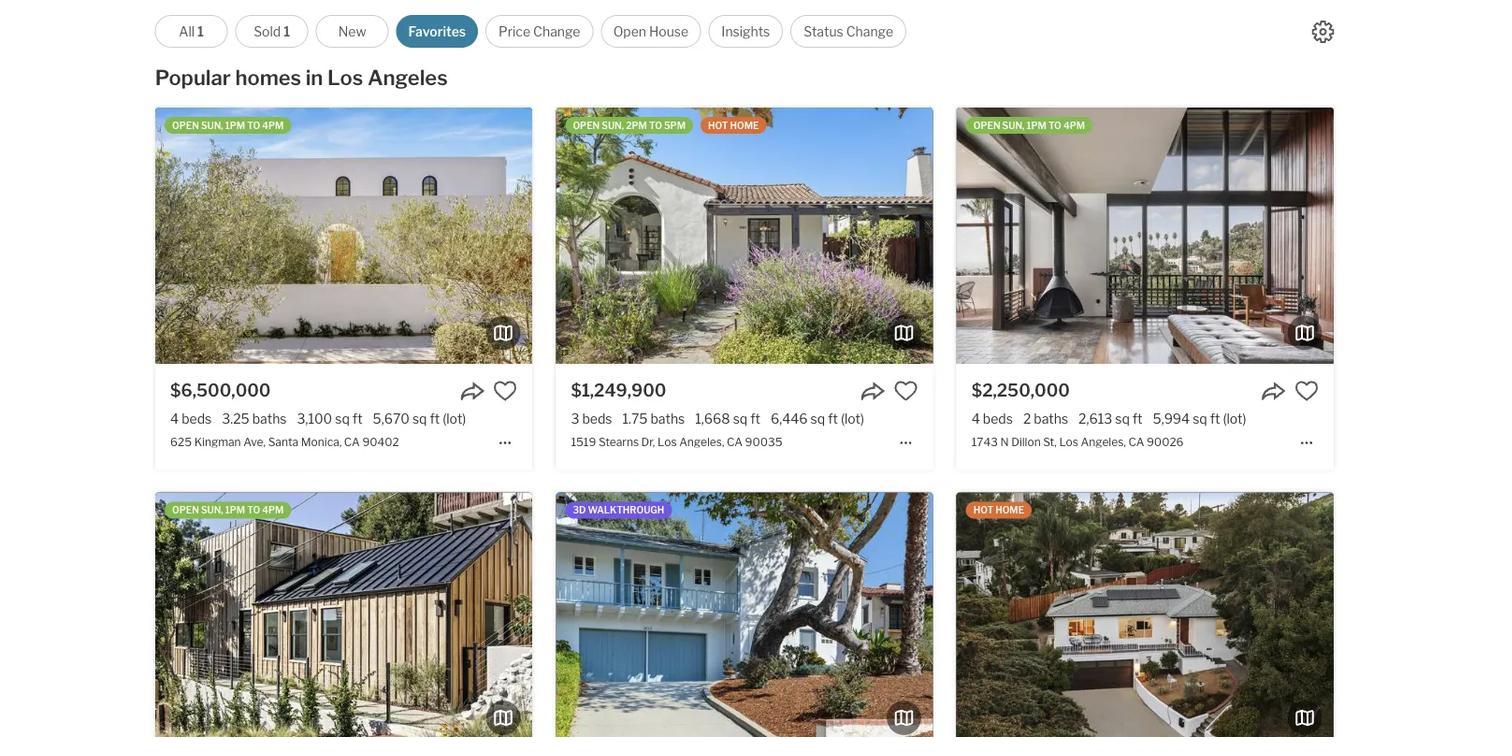 Task type: describe. For each thing, give the bounding box(es) containing it.
4 beds for $6,500,000
[[170, 411, 212, 427]]

ca for $6,500,000
[[344, 435, 360, 448]]

Status Change radio
[[791, 15, 907, 48]]

$6,500,000
[[170, 380, 271, 400]]

1pm for $2,250,000
[[1027, 120, 1047, 131]]

status change
[[804, 23, 894, 39]]

3.25
[[222, 411, 250, 427]]

4 for $2,250,000
[[972, 411, 980, 427]]

angeles
[[368, 65, 448, 90]]

sq for 6,446
[[811, 411, 825, 427]]

favorite button image for $6,500,000
[[493, 379, 518, 403]]

625
[[170, 435, 192, 448]]

price
[[499, 23, 531, 39]]

ave,
[[243, 435, 266, 448]]

beds for $1,249,900
[[582, 411, 612, 427]]

1519 stearns dr, los angeles, ca 90035
[[571, 435, 783, 448]]

1 photo of 4608 edelle pl, los angeles, ca 90032 image from the left
[[957, 492, 1334, 737]]

6,446 sq ft (lot)
[[771, 411, 864, 427]]

los for dr,
[[658, 435, 677, 448]]

1.75
[[623, 411, 648, 427]]

open sun, 2pm to 5pm
[[573, 120, 686, 131]]

0 vertical spatial home
[[730, 120, 759, 131]]

2,613
[[1079, 411, 1113, 427]]

to for $2,250,000
[[1049, 120, 1062, 131]]

ft for 3,100 sq ft
[[353, 411, 363, 427]]

2 baths
[[1023, 411, 1069, 427]]

(lot) for $1,249,900
[[841, 411, 864, 427]]

1743
[[972, 435, 998, 448]]

Open House radio
[[601, 15, 701, 48]]

1 for sold 1
[[284, 23, 290, 39]]

5,994
[[1153, 411, 1190, 427]]

2 photo of 1519 stearns dr, los angeles, ca 90035 image from the left
[[933, 108, 1310, 364]]

4pm for $2,250,000
[[1064, 120, 1085, 131]]

change for price change
[[533, 23, 580, 39]]

baths for $6,500,000
[[252, 411, 287, 427]]

open sun, 1pm to 4pm for $2,250,000
[[974, 120, 1085, 131]]

$1,249,900
[[571, 380, 666, 400]]

to for $1,249,900
[[649, 120, 662, 131]]

3 beds
[[571, 411, 612, 427]]

baths for $1,249,900
[[651, 411, 685, 427]]

4pm for $6,500,000
[[262, 120, 284, 131]]

1,668 sq ft
[[695, 411, 761, 427]]

sq for 2,613
[[1115, 411, 1130, 427]]

favorites
[[408, 23, 466, 39]]

1 photo of 1519 stearns dr, los angeles, ca 90035 image from the left
[[556, 108, 933, 364]]

sq for 5,994
[[1193, 411, 1208, 427]]

1 horizontal spatial home
[[996, 505, 1025, 516]]

1pm for $6,500,000
[[225, 120, 245, 131]]

walkthrough
[[588, 505, 665, 516]]

1 for all 1
[[197, 23, 204, 39]]

4 beds for $2,250,000
[[972, 411, 1013, 427]]

Favorites radio
[[396, 15, 478, 48]]

ft for 2,613 sq ft
[[1133, 411, 1143, 427]]

sun, for $6,500,000
[[201, 120, 223, 131]]

5pm
[[664, 120, 686, 131]]

1,668
[[695, 411, 730, 427]]

open for $6,500,000
[[172, 120, 199, 131]]

6,446
[[771, 411, 808, 427]]

favorite button image for $2,250,000
[[1295, 379, 1319, 403]]

popular homes in los angeles
[[155, 65, 448, 90]]

beds for $6,500,000
[[182, 411, 212, 427]]

3,100 sq ft
[[297, 411, 363, 427]]

dillon
[[1012, 435, 1041, 448]]

n
[[1001, 435, 1009, 448]]

90035
[[745, 435, 783, 448]]

1743 n dillon st, los angeles, ca 90026
[[972, 435, 1184, 448]]

favorite button checkbox for $2,250,000
[[1295, 379, 1319, 403]]

sq for 3,100
[[335, 411, 350, 427]]

insights
[[722, 23, 770, 39]]

all 1
[[179, 23, 204, 39]]

house
[[649, 23, 689, 39]]

sold
[[254, 23, 281, 39]]

2 photo of 8550 ridpath dr, los angeles, ca 90046 image from the left
[[532, 492, 910, 737]]

90026
[[1147, 435, 1184, 448]]

homes
[[235, 65, 301, 90]]

change for status change
[[846, 23, 894, 39]]

open sun, 1pm to 4pm for $6,500,000
[[172, 120, 284, 131]]



Task type: vqa. For each thing, say whether or not it's contained in the screenshot.
OPTION GROUP containing All
yes



Task type: locate. For each thing, give the bounding box(es) containing it.
0 vertical spatial hot home
[[708, 120, 759, 131]]

1 beds from the left
[[182, 411, 212, 427]]

625 kingman ave, santa monica, ca 90402
[[170, 435, 399, 448]]

home
[[730, 120, 759, 131], [996, 505, 1025, 516]]

ca
[[344, 435, 360, 448], [727, 435, 743, 448], [1129, 435, 1145, 448]]

kingman
[[194, 435, 241, 448]]

2 baths from the left
[[651, 411, 685, 427]]

sq right 3,100
[[335, 411, 350, 427]]

change inside option
[[846, 23, 894, 39]]

2 photo of 1743 n dillon st, los angeles, ca 90026 image from the left
[[1334, 108, 1489, 364]]

beds for $2,250,000
[[983, 411, 1013, 427]]

angeles, down the 2,613 sq ft
[[1081, 435, 1126, 448]]

2 4 beds from the left
[[972, 411, 1013, 427]]

home right 5pm
[[730, 120, 759, 131]]

1
[[197, 23, 204, 39], [284, 23, 290, 39]]

1 horizontal spatial los
[[658, 435, 677, 448]]

ca for $1,249,900
[[727, 435, 743, 448]]

4
[[170, 411, 179, 427], [972, 411, 980, 427]]

ft right 5,670
[[430, 411, 440, 427]]

(lot) right the 5,994
[[1223, 411, 1247, 427]]

beds
[[182, 411, 212, 427], [582, 411, 612, 427], [983, 411, 1013, 427]]

ft up 90402
[[353, 411, 363, 427]]

santa
[[268, 435, 299, 448]]

(lot) right 6,446
[[841, 411, 864, 427]]

2 ft from the left
[[430, 411, 440, 427]]

2 1 from the left
[[284, 23, 290, 39]]

open house
[[613, 23, 689, 39]]

hot home down n
[[974, 505, 1025, 516]]

los
[[327, 65, 363, 90], [658, 435, 677, 448], [1059, 435, 1079, 448]]

3d
[[573, 505, 586, 516]]

ft left the 5,994
[[1133, 411, 1143, 427]]

(lot) for $6,500,000
[[443, 411, 466, 427]]

angeles,
[[679, 435, 725, 448], [1081, 435, 1126, 448]]

3d walkthrough
[[573, 505, 665, 516]]

price change
[[499, 23, 580, 39]]

photo of 8550 ridpath dr, los angeles, ca 90046 image
[[155, 492, 533, 737], [532, 492, 910, 737]]

0 horizontal spatial favorite button image
[[493, 379, 518, 403]]

open for $1,249,900
[[573, 120, 600, 131]]

sun, for $2,250,000
[[1003, 120, 1025, 131]]

1 photo of 1743 n dillon st, los angeles, ca 90026 image from the left
[[957, 108, 1334, 364]]

st,
[[1043, 435, 1057, 448]]

1 1 from the left
[[197, 23, 204, 39]]

in
[[306, 65, 323, 90]]

Price Change radio
[[486, 15, 593, 48]]

photo of 1519 stearns dr, los angeles, ca 90035 image
[[556, 108, 933, 364], [933, 108, 1310, 364]]

5,670
[[373, 411, 410, 427]]

4 sq from the left
[[811, 411, 825, 427]]

new
[[338, 23, 366, 39]]

(lot) right 5,670
[[443, 411, 466, 427]]

change
[[533, 23, 580, 39], [846, 23, 894, 39]]

0 horizontal spatial beds
[[182, 411, 212, 427]]

4 beds
[[170, 411, 212, 427], [972, 411, 1013, 427]]

$2,250,000
[[972, 380, 1070, 400]]

1 (lot) from the left
[[443, 411, 466, 427]]

4 for $6,500,000
[[170, 411, 179, 427]]

1 horizontal spatial hot home
[[974, 505, 1025, 516]]

monica,
[[301, 435, 342, 448]]

1.75 baths
[[623, 411, 685, 427]]

(lot)
[[443, 411, 466, 427], [841, 411, 864, 427], [1223, 411, 1247, 427]]

option group
[[155, 15, 907, 48]]

photo of 4608 edelle pl, los angeles, ca 90032 image
[[957, 492, 1334, 737], [1334, 492, 1489, 737]]

1 photo of 625 kingman ave, santa monica, ca 90402 image from the left
[[155, 108, 533, 364]]

0 horizontal spatial favorite button checkbox
[[493, 379, 518, 403]]

3 beds from the left
[[983, 411, 1013, 427]]

0 horizontal spatial 1
[[197, 23, 204, 39]]

1 4 beds from the left
[[170, 411, 212, 427]]

2 beds from the left
[[582, 411, 612, 427]]

4pm
[[262, 120, 284, 131], [1064, 120, 1085, 131], [262, 505, 284, 516]]

3 ca from the left
[[1129, 435, 1145, 448]]

3 (lot) from the left
[[1223, 411, 1247, 427]]

3,100
[[297, 411, 332, 427]]

All radio
[[155, 15, 228, 48]]

0 horizontal spatial 4
[[170, 411, 179, 427]]

ca down '1,668 sq ft'
[[727, 435, 743, 448]]

change inside radio
[[533, 23, 580, 39]]

0 horizontal spatial baths
[[252, 411, 287, 427]]

sq right 2,613
[[1115, 411, 1130, 427]]

all
[[179, 23, 195, 39]]

ft
[[353, 411, 363, 427], [430, 411, 440, 427], [751, 411, 761, 427], [828, 411, 838, 427], [1133, 411, 1143, 427], [1210, 411, 1220, 427]]

4 beds up '625'
[[170, 411, 212, 427]]

1 horizontal spatial change
[[846, 23, 894, 39]]

ft for 5,670 sq ft (lot)
[[430, 411, 440, 427]]

0 vertical spatial hot
[[708, 120, 728, 131]]

stearns
[[599, 435, 639, 448]]

0 horizontal spatial home
[[730, 120, 759, 131]]

los for in
[[327, 65, 363, 90]]

1519
[[571, 435, 596, 448]]

sq right 6,446
[[811, 411, 825, 427]]

0 horizontal spatial change
[[533, 23, 580, 39]]

baths up st,
[[1034, 411, 1069, 427]]

0 horizontal spatial hot
[[708, 120, 728, 131]]

beds right 3
[[582, 411, 612, 427]]

0 horizontal spatial (lot)
[[443, 411, 466, 427]]

4 up '625'
[[170, 411, 179, 427]]

favorite button image
[[894, 379, 918, 403]]

1 right sold on the top left of page
[[284, 23, 290, 39]]

2 horizontal spatial ca
[[1129, 435, 1145, 448]]

ft for 1,668 sq ft
[[751, 411, 761, 427]]

1 horizontal spatial ca
[[727, 435, 743, 448]]

1 inside "sold" radio
[[284, 23, 290, 39]]

1 photo of 8550 ridpath dr, los angeles, ca 90046 image from the left
[[155, 492, 533, 737]]

favorite button checkbox for $6,500,000
[[493, 379, 518, 403]]

ft for 5,994 sq ft (lot)
[[1210, 411, 1220, 427]]

1 horizontal spatial 4 beds
[[972, 411, 1013, 427]]

home down n
[[996, 505, 1025, 516]]

2 change from the left
[[846, 23, 894, 39]]

90402
[[362, 435, 399, 448]]

favorite button image
[[493, 379, 518, 403], [1295, 379, 1319, 403]]

3 sq from the left
[[733, 411, 748, 427]]

1 angeles, from the left
[[679, 435, 725, 448]]

beds up n
[[983, 411, 1013, 427]]

sq for 1,668
[[733, 411, 748, 427]]

sq
[[335, 411, 350, 427], [413, 411, 427, 427], [733, 411, 748, 427], [811, 411, 825, 427], [1115, 411, 1130, 427], [1193, 411, 1208, 427]]

4 ft from the left
[[828, 411, 838, 427]]

open for $2,250,000
[[974, 120, 1001, 131]]

Sold radio
[[235, 15, 308, 48]]

New radio
[[316, 15, 389, 48]]

3
[[571, 411, 579, 427]]

1 inside the all option
[[197, 23, 204, 39]]

sold 1
[[254, 23, 290, 39]]

6 ft from the left
[[1210, 411, 1220, 427]]

1 vertical spatial hot home
[[974, 505, 1025, 516]]

5,670 sq ft (lot)
[[373, 411, 466, 427]]

3.25 baths
[[222, 411, 287, 427]]

5 sq from the left
[[1115, 411, 1130, 427]]

Insights radio
[[709, 15, 783, 48]]

2 ca from the left
[[727, 435, 743, 448]]

2 favorite button image from the left
[[1295, 379, 1319, 403]]

2 horizontal spatial baths
[[1034, 411, 1069, 427]]

2 (lot) from the left
[[841, 411, 864, 427]]

1 photo of 2633 waverly dr, los angeles, ca 90039 image from the left
[[556, 492, 933, 737]]

2 photo of 2633 waverly dr, los angeles, ca 90039 image from the left
[[933, 492, 1310, 737]]

2 photo of 625 kingman ave, santa monica, ca 90402 image from the left
[[532, 108, 910, 364]]

1 sq from the left
[[335, 411, 350, 427]]

beds up '625'
[[182, 411, 212, 427]]

favorite button checkbox
[[894, 379, 918, 403]]

1pm
[[225, 120, 245, 131], [1027, 120, 1047, 131], [225, 505, 245, 516]]

hot
[[708, 120, 728, 131], [974, 505, 994, 516]]

1 horizontal spatial (lot)
[[841, 411, 864, 427]]

photo of 2633 waverly dr, los angeles, ca 90039 image
[[556, 492, 933, 737], [933, 492, 1310, 737]]

sq right the 5,994
[[1193, 411, 1208, 427]]

1 right all
[[197, 23, 204, 39]]

sq right 5,670
[[413, 411, 427, 427]]

3 ft from the left
[[751, 411, 761, 427]]

ft right 6,446
[[828, 411, 838, 427]]

status
[[804, 23, 844, 39]]

ft right the 5,994
[[1210, 411, 1220, 427]]

open
[[172, 120, 199, 131], [573, 120, 600, 131], [974, 120, 1001, 131], [172, 505, 199, 516]]

hot right 5pm
[[708, 120, 728, 131]]

1 horizontal spatial 1
[[284, 23, 290, 39]]

popular
[[155, 65, 231, 90]]

1 vertical spatial home
[[996, 505, 1025, 516]]

2 horizontal spatial los
[[1059, 435, 1079, 448]]

1 ca from the left
[[344, 435, 360, 448]]

4 up 1743
[[972, 411, 980, 427]]

ft for 6,446 sq ft (lot)
[[828, 411, 838, 427]]

2pm
[[626, 120, 647, 131]]

1 4 from the left
[[170, 411, 179, 427]]

to for $6,500,000
[[247, 120, 260, 131]]

1 baths from the left
[[252, 411, 287, 427]]

los right in
[[327, 65, 363, 90]]

1 horizontal spatial baths
[[651, 411, 685, 427]]

hot down 1743
[[974, 505, 994, 516]]

1 horizontal spatial favorite button checkbox
[[1295, 379, 1319, 403]]

photo of 1743 n dillon st, los angeles, ca 90026 image
[[957, 108, 1334, 364], [1334, 108, 1489, 364]]

1 favorite button image from the left
[[493, 379, 518, 403]]

0 horizontal spatial angeles,
[[679, 435, 725, 448]]

1 horizontal spatial 4
[[972, 411, 980, 427]]

los right dr,
[[658, 435, 677, 448]]

sq right 1,668
[[733, 411, 748, 427]]

open
[[613, 23, 646, 39]]

1 ft from the left
[[353, 411, 363, 427]]

change right price
[[533, 23, 580, 39]]

2 photo of 4608 edelle pl, los angeles, ca 90032 image from the left
[[1334, 492, 1489, 737]]

sun,
[[201, 120, 223, 131], [602, 120, 624, 131], [1003, 120, 1025, 131], [201, 505, 223, 516]]

0 horizontal spatial hot home
[[708, 120, 759, 131]]

2
[[1023, 411, 1031, 427]]

5,994 sq ft (lot)
[[1153, 411, 1247, 427]]

6 sq from the left
[[1193, 411, 1208, 427]]

sq for 5,670
[[413, 411, 427, 427]]

ft up 90035
[[751, 411, 761, 427]]

dr,
[[641, 435, 655, 448]]

2 4 from the left
[[972, 411, 980, 427]]

ca left 90402
[[344, 435, 360, 448]]

angeles, down 1,668
[[679, 435, 725, 448]]

2 horizontal spatial beds
[[983, 411, 1013, 427]]

baths
[[252, 411, 287, 427], [651, 411, 685, 427], [1034, 411, 1069, 427]]

2 horizontal spatial (lot)
[[1223, 411, 1247, 427]]

0 horizontal spatial los
[[327, 65, 363, 90]]

0 horizontal spatial 4 beds
[[170, 411, 212, 427]]

change right the 'status'
[[846, 23, 894, 39]]

0 horizontal spatial ca
[[344, 435, 360, 448]]

1 favorite button checkbox from the left
[[493, 379, 518, 403]]

baths for $2,250,000
[[1034, 411, 1069, 427]]

hot home
[[708, 120, 759, 131], [974, 505, 1025, 516]]

2,613 sq ft
[[1079, 411, 1143, 427]]

1 change from the left
[[533, 23, 580, 39]]

to
[[247, 120, 260, 131], [649, 120, 662, 131], [1049, 120, 1062, 131], [247, 505, 260, 516]]

photo of 625 kingman ave, santa monica, ca 90402 image
[[155, 108, 533, 364], [532, 108, 910, 364]]

1 horizontal spatial angeles,
[[1081, 435, 1126, 448]]

1 horizontal spatial hot
[[974, 505, 994, 516]]

2 sq from the left
[[413, 411, 427, 427]]

1 vertical spatial hot
[[974, 505, 994, 516]]

option group containing all
[[155, 15, 907, 48]]

baths up santa
[[252, 411, 287, 427]]

2 favorite button checkbox from the left
[[1295, 379, 1319, 403]]

favorite button checkbox
[[493, 379, 518, 403], [1295, 379, 1319, 403]]

1 horizontal spatial favorite button image
[[1295, 379, 1319, 403]]

1 horizontal spatial beds
[[582, 411, 612, 427]]

2 angeles, from the left
[[1081, 435, 1126, 448]]

(lot) for $2,250,000
[[1223, 411, 1247, 427]]

open sun, 1pm to 4pm
[[172, 120, 284, 131], [974, 120, 1085, 131], [172, 505, 284, 516]]

ca left 90026
[[1129, 435, 1145, 448]]

hot home right 5pm
[[708, 120, 759, 131]]

4 beds up 1743
[[972, 411, 1013, 427]]

sun, for $1,249,900
[[602, 120, 624, 131]]

3 baths from the left
[[1034, 411, 1069, 427]]

los right st,
[[1059, 435, 1079, 448]]

baths up 1519 stearns dr, los angeles, ca 90035 at the bottom of the page
[[651, 411, 685, 427]]

5 ft from the left
[[1133, 411, 1143, 427]]



